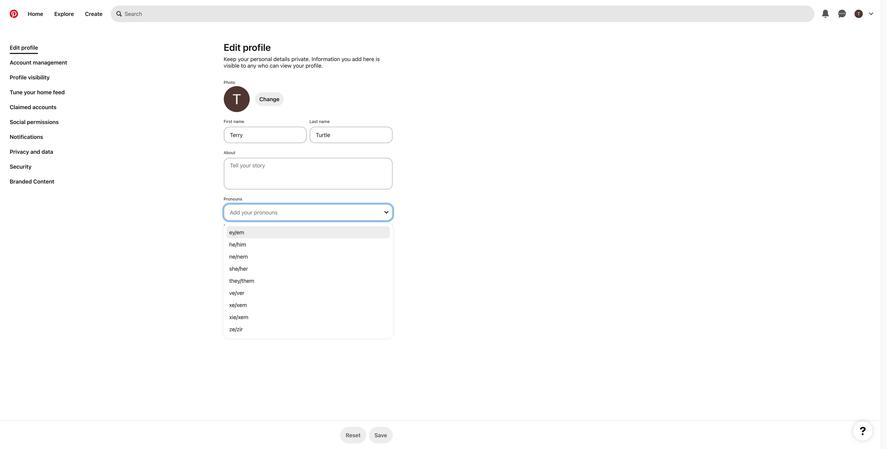 Task type: describe. For each thing, give the bounding box(es) containing it.
edit for edit profile keep your personal details private. information you add here is visible to any who can view your profile.
[[224, 42, 241, 53]]

your right view on the top left of the page
[[293, 62, 304, 69]]

can inside choose up to 2 sets of pronouns to appear on your profile so others know how to refer to you. you can edit or remove these any time.
[[247, 228, 254, 233]]

privacy and data link
[[7, 146, 56, 158]]

personal
[[250, 56, 272, 62]]

first name
[[224, 119, 244, 124]]

data
[[42, 148, 53, 155]]

ve/ver
[[229, 290, 244, 296]]

profile visibility
[[10, 74, 50, 81]]

edit
[[255, 228, 262, 233]]

xe/xem
[[229, 302, 247, 308]]

2
[[251, 224, 253, 228]]

of
[[264, 224, 268, 228]]

sets
[[255, 224, 263, 228]]

last
[[310, 119, 318, 124]]

so
[[338, 224, 343, 228]]

or
[[263, 228, 268, 233]]

they/them
[[229, 278, 254, 284]]

claimed accounts
[[10, 104, 56, 110]]

security link
[[7, 161, 34, 173]]

private.
[[291, 56, 310, 62]]

feed
[[53, 89, 65, 96]]

you
[[238, 228, 245, 233]]

accounts
[[32, 104, 56, 110]]

first
[[224, 119, 232, 124]]

name for last name
[[319, 119, 330, 124]]

notifications
[[10, 134, 43, 140]]

Username text field
[[224, 279, 393, 296]]

change
[[259, 96, 279, 102]]

list containing edit profile
[[7, 42, 70, 190]]

up
[[240, 224, 245, 228]]

create link
[[79, 6, 108, 22]]

ne/nem
[[229, 253, 248, 260]]

add
[[352, 56, 362, 62]]

tune
[[10, 89, 23, 96]]

she/her
[[229, 265, 248, 272]]

account management
[[10, 59, 67, 66]]

list box containing ey/em
[[224, 224, 393, 338]]

edit profile link
[[7, 42, 41, 54]]

profile inside choose up to 2 sets of pronouns to appear on your profile so others know how to refer to you. you can edit or remove these any time.
[[324, 224, 337, 228]]

is
[[376, 56, 380, 62]]

you
[[342, 56, 351, 62]]

about
[[224, 150, 235, 155]]

claimed
[[10, 104, 31, 110]]

username
[[224, 271, 244, 276]]

search icon image
[[116, 11, 122, 17]]

choose up to 2 sets of pronouns to appear on your profile so others know how to refer to you. you can edit or remove these any time.
[[224, 224, 392, 233]]

to left 2
[[246, 224, 250, 228]]

change button
[[255, 92, 284, 106]]

profile.
[[306, 62, 323, 69]]

social permissions
[[10, 119, 59, 125]]

refer
[[383, 224, 392, 228]]

terry turtle image
[[855, 10, 863, 18]]

www.pinterest.com/terryturtle85
[[224, 298, 287, 303]]

to right how
[[378, 224, 382, 228]]

branded content link
[[7, 175, 57, 188]]

your right keep
[[238, 56, 249, 62]]

reset button
[[340, 427, 366, 444]]

About text field
[[224, 158, 393, 190]]

last name
[[310, 119, 330, 124]]

home
[[37, 89, 52, 96]]

Last name text field
[[310, 127, 393, 143]]

security
[[10, 163, 32, 170]]

ze/zir
[[229, 326, 243, 333]]

profile for edit profile keep your personal details private. information you add here is visible to any who can view your profile.
[[243, 42, 271, 53]]

information
[[312, 56, 340, 62]]

photo
[[224, 80, 235, 85]]



Task type: vqa. For each thing, say whether or not it's contained in the screenshot.
BOB AVATAR LINK on the left
no



Task type: locate. For each thing, give the bounding box(es) containing it.
ey/em
[[229, 229, 244, 236]]

profile for edit profile
[[21, 44, 38, 51]]

profile up "personal"
[[243, 42, 271, 53]]

Pronouns text field
[[230, 208, 378, 217]]

who
[[258, 62, 268, 69]]

branded
[[10, 178, 32, 185]]

you.
[[229, 228, 237, 233]]

your right the on
[[315, 224, 323, 228]]

can inside the edit profile keep your personal details private. information you add here is visible to any who can view your profile.
[[270, 62, 279, 69]]

tune your home feed link
[[7, 86, 67, 98]]

name right 'first' at the left top
[[233, 119, 244, 124]]

0 horizontal spatial any
[[247, 62, 256, 69]]

profile inside the edit profile keep your personal details private. information you add here is visible to any who can view your profile.
[[243, 42, 271, 53]]

1 vertical spatial any
[[296, 228, 303, 233]]

1 horizontal spatial name
[[319, 119, 330, 124]]

profile left so
[[324, 224, 337, 228]]

home
[[28, 11, 43, 17]]

list
[[7, 42, 70, 190]]

edit inside the edit profile keep your personal details private. information you add here is visible to any who can view your profile.
[[224, 42, 241, 53]]

privacy
[[10, 148, 29, 155]]

1 horizontal spatial can
[[270, 62, 279, 69]]

name
[[233, 119, 244, 124], [319, 119, 330, 124]]

to right visible
[[241, 62, 246, 69]]

0 horizontal spatial name
[[233, 119, 244, 124]]

pronouns
[[224, 197, 242, 201]]

visible
[[224, 62, 240, 69]]

know
[[357, 224, 368, 228]]

your right tune
[[24, 89, 36, 96]]

profile visibility link
[[7, 71, 52, 83]]

account management link
[[7, 56, 70, 69]]

reset
[[346, 432, 361, 439]]

2 horizontal spatial profile
[[324, 224, 337, 228]]

any inside the edit profile keep your personal details private. information you add here is visible to any who can view your profile.
[[247, 62, 256, 69]]

Search text field
[[125, 6, 814, 22]]

None field
[[221, 197, 395, 236]]

how
[[369, 224, 377, 228]]

your inside tune your home feed link
[[24, 89, 36, 96]]

can
[[270, 62, 279, 69], [247, 228, 254, 233]]

to left appear
[[289, 224, 293, 228]]

on
[[309, 224, 313, 228]]

any
[[247, 62, 256, 69], [296, 228, 303, 233]]

edit inside edit profile link
[[10, 44, 20, 51]]

remove
[[269, 228, 283, 233]]

your inside choose up to 2 sets of pronouns to appear on your profile so others know how to refer to you. you can edit or remove these any time.
[[315, 224, 323, 228]]

home link
[[22, 6, 49, 22]]

edit
[[224, 42, 241, 53], [10, 44, 20, 51]]

content
[[33, 178, 54, 185]]

keep
[[224, 56, 236, 62]]

social
[[10, 119, 26, 125]]

ey/em option
[[226, 226, 390, 238]]

create
[[85, 11, 103, 17]]

account
[[10, 59, 31, 66]]

any inside choose up to 2 sets of pronouns to appear on your profile so others know how to refer to you. you can edit or remove these any time.
[[296, 228, 303, 233]]

1 horizontal spatial edit
[[224, 42, 241, 53]]

notifications link
[[7, 131, 46, 143]]

0 horizontal spatial can
[[247, 228, 254, 233]]

Website url field
[[224, 248, 393, 264]]

website
[[224, 240, 239, 245]]

profile
[[10, 74, 27, 81]]

others
[[344, 224, 356, 228]]

any left time.
[[296, 228, 303, 233]]

privacy and data
[[10, 148, 53, 155]]

First name text field
[[224, 127, 307, 143]]

to inside the edit profile keep your personal details private. information you add here is visible to any who can view your profile.
[[241, 62, 246, 69]]

can right you
[[247, 228, 254, 233]]

xie/xem
[[229, 314, 248, 321]]

2 name from the left
[[319, 119, 330, 124]]

social permissions link
[[7, 116, 61, 128]]

edit up account
[[10, 44, 20, 51]]

name right last
[[319, 119, 330, 124]]

terry image
[[224, 86, 250, 112]]

he/him
[[229, 241, 246, 248]]

tune your home feed
[[10, 89, 65, 96]]

view
[[280, 62, 292, 69]]

claimed accounts link
[[7, 101, 59, 113]]

none field containing pronouns
[[221, 197, 395, 236]]

these
[[284, 228, 295, 233]]

1 name from the left
[[233, 119, 244, 124]]

1 vertical spatial can
[[247, 228, 254, 233]]

here
[[363, 56, 374, 62]]

visibility
[[28, 74, 50, 81]]

pronouns
[[269, 224, 288, 228]]

save
[[374, 432, 387, 439]]

and
[[30, 148, 40, 155]]

0 horizontal spatial edit
[[10, 44, 20, 51]]

edit up keep
[[224, 42, 241, 53]]

time.
[[304, 228, 314, 233]]

name for first name
[[233, 119, 244, 124]]

branded content
[[10, 178, 54, 185]]

appear
[[294, 224, 307, 228]]

save button
[[369, 427, 393, 444]]

any left who at the top left of the page
[[247, 62, 256, 69]]

choose
[[224, 224, 239, 228]]

profile up account management
[[21, 44, 38, 51]]

to left you.
[[224, 228, 228, 233]]

0 vertical spatial any
[[247, 62, 256, 69]]

edit profile
[[10, 44, 38, 51]]

can right who at the top left of the page
[[270, 62, 279, 69]]

edit profile keep your personal details private. information you add here is visible to any who can view your profile.
[[224, 42, 380, 69]]

permissions
[[27, 119, 59, 125]]

0 horizontal spatial profile
[[21, 44, 38, 51]]

management
[[33, 59, 67, 66]]

explore
[[54, 11, 74, 17]]

0 vertical spatial can
[[270, 62, 279, 69]]

edit for edit profile
[[10, 44, 20, 51]]

details
[[273, 56, 290, 62]]

explore link
[[49, 6, 79, 22]]

1 horizontal spatial any
[[296, 228, 303, 233]]

1 horizontal spatial profile
[[243, 42, 271, 53]]

list box
[[224, 224, 393, 338]]



